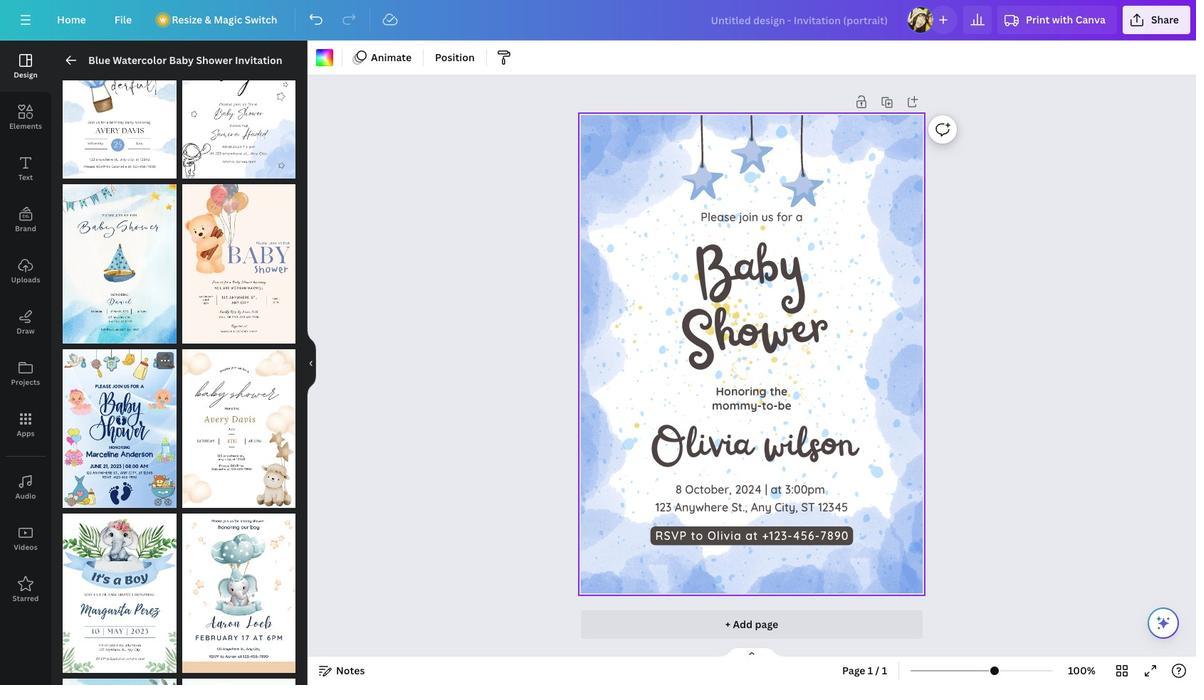 Task type: vqa. For each thing, say whether or not it's contained in the screenshot.
'alert'
no



Task type: locate. For each thing, give the bounding box(es) containing it.
1 horizontal spatial at
[[771, 483, 782, 497]]

aesthetic gender neutral baby shower invitation with lamb image
[[182, 350, 295, 509]]

resize & magic switch
[[172, 13, 277, 26]]

home link
[[46, 6, 97, 34]]

animate
[[371, 51, 412, 64]]

olivia up october,
[[649, 418, 751, 481]]

#ffffff image
[[316, 49, 333, 66]]

1 left /
[[868, 664, 873, 678]]

1 horizontal spatial 1
[[882, 664, 887, 678]]

+ add page button
[[581, 611, 923, 639]]

at right |
[[771, 483, 782, 497]]

0 horizontal spatial baby
[[169, 53, 194, 67]]

1 right /
[[882, 664, 887, 678]]

brand
[[15, 224, 36, 234]]

page
[[755, 618, 778, 632]]

baby
[[169, 53, 194, 67], [692, 227, 807, 319]]

share
[[1151, 13, 1179, 26]]

watercolor
[[113, 53, 167, 67]]

blue and black cute baby shower invitation image
[[182, 20, 295, 179]]

add
[[733, 618, 753, 632]]

with
[[1052, 13, 1073, 26]]

baby down join
[[692, 227, 807, 319]]

blue minimalist baby shower invitation group
[[63, 350, 176, 509]]

onederful first birthday hot air balloon invitation image
[[63, 20, 176, 179]]

0 vertical spatial olivia
[[649, 418, 751, 481]]

main menu bar
[[0, 0, 1196, 41]]

a
[[796, 210, 803, 224]]

olivia right to
[[707, 529, 742, 543]]

blue watercolor baby shower invitation
[[88, 53, 282, 67]]

0 vertical spatial at
[[771, 483, 782, 497]]

page
[[842, 664, 865, 678]]

1 vertical spatial olivia
[[707, 529, 742, 543]]

at
[[771, 483, 782, 497], [746, 529, 758, 543]]

city,
[[775, 500, 798, 515]]

resize
[[172, 13, 202, 26]]

elements
[[9, 121, 42, 131]]

honoring
[[716, 384, 767, 398]]

+123-
[[762, 529, 793, 543]]

blue yellow watercolor boat baby shower invitation image
[[63, 185, 176, 344]]

2 1 from the left
[[882, 664, 887, 678]]

shower up the to-
[[677, 291, 832, 386]]

shower
[[196, 53, 233, 67], [677, 291, 832, 386]]

baby down resize
[[169, 53, 194, 67]]

1 vertical spatial shower
[[677, 291, 832, 386]]

shower down resize & magic switch button
[[196, 53, 233, 67]]

0 vertical spatial shower
[[196, 53, 233, 67]]

invitation welcome baby boy elephant illustration group
[[63, 506, 176, 673]]

print
[[1026, 13, 1050, 26]]

olivia
[[649, 418, 751, 481], [707, 529, 742, 543]]

1
[[868, 664, 873, 678], [882, 664, 887, 678]]

blue and white watercolor baby shower invitation group
[[63, 671, 176, 686]]

Design title text field
[[699, 6, 901, 34]]

animate button
[[348, 46, 417, 69]]

rsvp
[[655, 529, 687, 543]]

0 horizontal spatial 1
[[868, 664, 873, 678]]

starred
[[12, 594, 39, 604]]

&
[[205, 13, 211, 26]]

100%
[[1068, 664, 1096, 678]]

mint and yellow watercolor cute boy baby shower invitation image
[[182, 514, 295, 673]]

anywhere
[[675, 500, 728, 515]]

wilson
[[762, 418, 854, 481]]

hide image
[[307, 329, 316, 397]]

1 vertical spatial at
[[746, 529, 758, 543]]

1 1 from the left
[[868, 664, 873, 678]]

home
[[57, 13, 86, 26]]

1 vertical spatial baby
[[692, 227, 807, 319]]

magic
[[214, 13, 242, 26]]

draw
[[17, 326, 35, 336]]

october,
[[685, 483, 732, 497]]

12345
[[818, 500, 848, 515]]

at left +123-
[[746, 529, 758, 543]]

456-
[[793, 529, 820, 543]]

blue and black cute baby shower invitation group
[[182, 20, 295, 179]]

starred button
[[0, 565, 51, 616]]

videos button
[[0, 513, 51, 565]]

|
[[765, 483, 768, 497]]

elements button
[[0, 92, 51, 143]]

videos
[[14, 543, 38, 553]]

canva
[[1076, 13, 1106, 26]]

canva assistant image
[[1155, 615, 1172, 632]]

/
[[875, 664, 880, 678]]

switch
[[245, 13, 277, 26]]

text
[[18, 172, 33, 182]]

page 1 / 1
[[842, 664, 887, 678]]

2024
[[735, 483, 762, 497]]

show pages image
[[718, 647, 786, 659]]

file button
[[103, 6, 143, 34]]

st.,
[[732, 500, 748, 515]]

1 horizontal spatial baby
[[692, 227, 807, 319]]

the
[[770, 384, 788, 398]]



Task type: describe. For each thing, give the bounding box(es) containing it.
uploads
[[11, 275, 40, 285]]

baby inside baby shower
[[692, 227, 807, 319]]

brand button
[[0, 194, 51, 246]]

100% button
[[1059, 660, 1105, 683]]

side panel tab list
[[0, 41, 51, 616]]

resize & magic switch button
[[149, 6, 289, 34]]

notes
[[336, 664, 365, 678]]

invitation
[[235, 53, 282, 67]]

draw button
[[0, 297, 51, 348]]

mommy-
[[712, 398, 762, 413]]

uploads button
[[0, 246, 51, 297]]

to-
[[762, 398, 778, 413]]

+
[[725, 618, 731, 632]]

blue and white watercolor baby shower invitation image
[[63, 679, 176, 686]]

baby shower
[[677, 226, 832, 386]]

audio button
[[0, 462, 51, 513]]

share button
[[1123, 6, 1190, 34]]

print with canva
[[1026, 13, 1106, 26]]

onederful first birthday hot air balloon invitation group
[[63, 20, 176, 179]]

beige blue cute bear with balloons baby shower invitation group
[[182, 176, 295, 344]]

blue
[[88, 53, 110, 67]]

join
[[739, 210, 758, 224]]

1 horizontal spatial shower
[[677, 291, 832, 386]]

rsvp to olivia at +123-456-7890
[[655, 529, 849, 543]]

8 october, 2024 | at 3:00pm
[[675, 483, 825, 497]]

honoring the mommy-to-be
[[712, 384, 792, 413]]

+ add page
[[725, 618, 778, 632]]

please
[[701, 210, 736, 224]]

0 vertical spatial baby
[[169, 53, 194, 67]]

beige blue cute bear with balloons baby shower invitation image
[[182, 185, 295, 344]]

invitation welcome baby boy elephant illustration image
[[63, 514, 176, 673]]

aesthetic gender neutral baby shower invitation with lamb group
[[182, 341, 295, 509]]

print with canva button
[[998, 6, 1117, 34]]

blue and yellow  cute christening invitation image
[[182, 679, 295, 686]]

blue yellow watercolor boat baby shower invitation group
[[63, 176, 176, 344]]

3:00pm
[[785, 483, 825, 497]]

any
[[751, 500, 772, 515]]

apps button
[[0, 399, 51, 451]]

123
[[656, 500, 672, 515]]

text button
[[0, 143, 51, 194]]

olivia wilson
[[649, 418, 854, 481]]

audio
[[15, 491, 36, 501]]

file
[[114, 13, 132, 26]]

123 anywhere st., any city, st 12345
[[656, 500, 848, 515]]

position button
[[429, 46, 480, 69]]

be
[[778, 398, 792, 413]]

to
[[691, 529, 704, 543]]

mint and yellow watercolor cute boy baby shower invitation group
[[182, 506, 295, 673]]

apps
[[17, 429, 35, 439]]

projects button
[[0, 348, 51, 399]]

st
[[801, 500, 815, 515]]

blue and yellow  cute christening invitation group
[[182, 671, 295, 686]]

blue minimalist baby shower invitation image
[[63, 350, 176, 509]]

design
[[14, 70, 38, 80]]

please join us for a
[[701, 210, 803, 224]]

position
[[435, 51, 475, 64]]

us
[[761, 210, 774, 224]]

projects
[[11, 377, 40, 387]]

design button
[[0, 41, 51, 92]]

0 horizontal spatial shower
[[196, 53, 233, 67]]

7890
[[820, 529, 849, 543]]

8
[[675, 483, 682, 497]]

for
[[777, 210, 793, 224]]

notes button
[[313, 660, 371, 683]]

0 horizontal spatial at
[[746, 529, 758, 543]]



